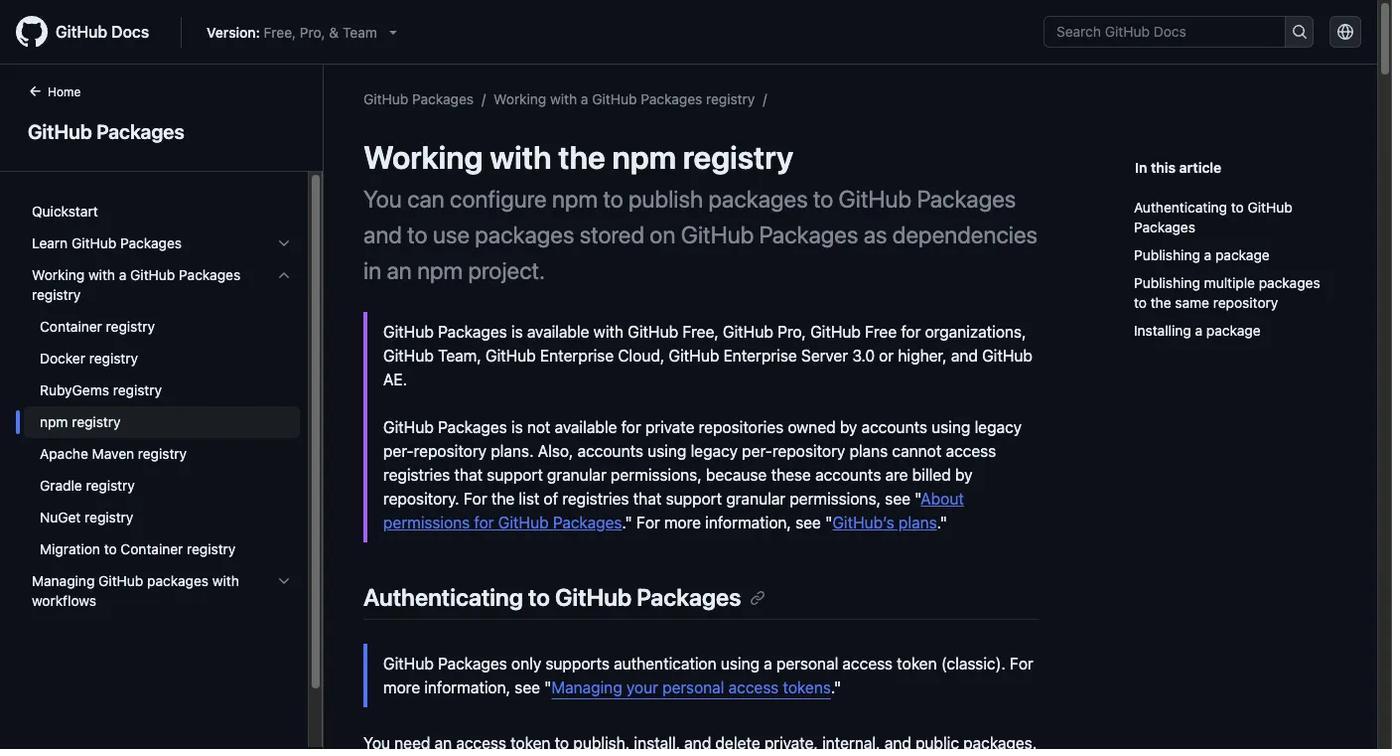 Task type: locate. For each thing, give the bounding box(es) containing it.
0 horizontal spatial personal
[[663, 679, 725, 697]]

1 vertical spatial more
[[384, 679, 420, 697]]

personal
[[777, 655, 839, 673], [663, 679, 725, 697]]

as
[[864, 221, 888, 248]]

0 horizontal spatial authenticating to github packages
[[364, 583, 742, 611]]

0 horizontal spatial managing
[[32, 572, 95, 589]]

access inside github packages only supports authentication using a personal access token (classic). for more information, see "
[[843, 655, 893, 673]]

a down same
[[1196, 322, 1203, 339]]

2 horizontal spatial see
[[885, 490, 911, 508]]

personal up tokens
[[777, 655, 839, 673]]

github packages link up quickstart link
[[24, 117, 299, 147]]

is down project. on the left top
[[512, 323, 523, 341]]

0 horizontal spatial /
[[482, 90, 486, 107]]

1 vertical spatial permissions,
[[790, 490, 881, 508]]

package up multiple
[[1216, 246, 1270, 263]]

1 horizontal spatial the
[[559, 138, 606, 176]]

that down private
[[634, 490, 662, 508]]

packages
[[412, 90, 474, 107], [641, 90, 703, 107], [97, 120, 185, 143], [918, 185, 1017, 213], [1135, 219, 1196, 235], [760, 221, 859, 248], [120, 234, 182, 251], [179, 266, 241, 283], [438, 323, 507, 341], [438, 418, 507, 436], [553, 514, 622, 532], [637, 583, 742, 611], [438, 655, 507, 673]]

package
[[1216, 246, 1270, 263], [1207, 322, 1261, 339]]

working inside working with a github packages registry
[[32, 266, 85, 283]]

for right permissions
[[474, 514, 494, 532]]

0 horizontal spatial registries
[[384, 466, 450, 484]]

1 horizontal spatial authenticating to github packages
[[1135, 199, 1293, 235]]

to inside publishing multiple packages to the same repository
[[1135, 294, 1147, 311]]

for down github packages is not available for private repositories owned by accounts using legacy per-repository plans. also, accounts using legacy per-repository plans cannot access registries that support granular permissions, because these accounts are billed by repository. for the list of registries that support granular permissions, see "
[[637, 514, 660, 532]]

github inside github packages is not available for private repositories owned by accounts using legacy per-repository plans. also, accounts using legacy per-repository plans cannot access registries that support granular permissions, because these accounts are billed by repository. for the list of registries that support granular permissions, see "
[[384, 418, 434, 436]]

accounts up cannot
[[862, 418, 928, 436]]

that up 'repository.'
[[454, 466, 483, 484]]

packages inside managing github packages with workflows
[[147, 572, 209, 589]]

publishing for publishing multiple packages to the same repository
[[1135, 274, 1201, 291]]

pro,
[[300, 23, 326, 40], [778, 323, 807, 341]]

1 vertical spatial authenticating to github packages link
[[364, 583, 766, 611]]

0 horizontal spatial the
[[492, 490, 515, 508]]

1 horizontal spatial and
[[952, 347, 979, 365]]

2 is from the top
[[512, 418, 523, 436]]

npm registry
[[40, 413, 121, 430]]

0 vertical spatial more
[[665, 514, 701, 532]]

2 vertical spatial using
[[721, 655, 760, 673]]

working up working with the npm registry
[[494, 90, 547, 107]]

by right owned
[[840, 418, 858, 436]]

publishing inside publishing multiple packages to the same repository
[[1135, 274, 1201, 291]]

packages down migration to container registry link
[[147, 572, 209, 589]]

0 vertical spatial managing
[[32, 572, 95, 589]]

repository down multiple
[[1214, 294, 1279, 311]]

github inside github packages only supports authentication using a personal access token (classic). for more information, see "
[[384, 655, 434, 673]]

cannot
[[893, 442, 942, 460]]

a down learn github packages
[[119, 266, 127, 283]]

is inside github packages is available with github free, github pro, github free for organizations, github team, github enterprise cloud, github enterprise server 3.0 or higher, and github ae.
[[512, 323, 523, 341]]

is inside github packages is not available for private repositories owned by accounts using legacy per-repository plans. also, accounts using legacy per-repository plans cannot access registries that support granular permissions, because these accounts are billed by repository. for the list of registries that support granular permissions, see "
[[512, 418, 523, 436]]

migration to container registry link
[[24, 534, 300, 565]]

Search GitHub Docs search field
[[1045, 17, 1286, 47]]

with down learn github packages
[[88, 266, 115, 283]]

a up managing your personal access tokens ."
[[764, 655, 773, 673]]

legacy down 'organizations,'
[[975, 418, 1022, 436]]

packages
[[709, 185, 808, 213], [475, 221, 575, 248], [1260, 274, 1321, 291], [147, 572, 209, 589]]

1 horizontal spatial using
[[721, 655, 760, 673]]

github packages link down triangle down icon
[[364, 90, 474, 107]]

your
[[627, 679, 659, 697]]

2 horizontal spatial using
[[932, 418, 971, 436]]

packages right multiple
[[1260, 274, 1321, 291]]

legacy up because
[[691, 442, 738, 460]]

1 vertical spatial container
[[121, 540, 183, 557]]

" inside github packages is not available for private repositories owned by accounts using legacy per-repository plans. also, accounts using legacy per-repository plans cannot access registries that support granular permissions, because these accounts are billed by repository. for the list of registries that support granular permissions, see "
[[915, 490, 921, 508]]

to inside working with a github packages registry element
[[104, 540, 117, 557]]

accounts left are
[[816, 466, 882, 484]]

per- down repositories
[[742, 442, 773, 460]]

2 sc 9kayk9 0 image from the top
[[276, 573, 292, 589]]

package down the publishing multiple packages to the same repository link on the right
[[1207, 322, 1261, 339]]

2 / from the left
[[763, 90, 767, 107]]

." for more information, see " github's plans ."
[[622, 514, 948, 532]]

1 horizontal spatial access
[[843, 655, 893, 673]]

authenticating to github packages
[[1135, 199, 1293, 235], [364, 583, 742, 611]]

2 horizontal spatial "
[[915, 490, 921, 508]]

free, inside github packages is available with github free, github pro, github free for organizations, github team, github enterprise cloud, github enterprise server 3.0 or higher, and github ae.
[[683, 323, 719, 341]]

npm up apache
[[40, 413, 68, 430]]

organizations,
[[926, 323, 1027, 341]]

publishing for publishing a package
[[1135, 246, 1201, 263]]

repository up 'repository.'
[[414, 442, 487, 460]]

triangle down image
[[385, 24, 401, 40]]

support down the plans.
[[487, 466, 543, 484]]

docs
[[112, 23, 149, 41]]

sc 9kayk9 0 image for managing github packages with workflows
[[276, 573, 292, 589]]

managing for managing github packages with workflows
[[32, 572, 95, 589]]

github docs link
[[16, 16, 165, 48]]

server
[[802, 347, 849, 365]]

using down private
[[648, 442, 687, 460]]

with down migration to container registry link
[[212, 572, 239, 589]]

1 publishing from the top
[[1135, 246, 1201, 263]]

2 vertical spatial working
[[32, 266, 85, 283]]

1 horizontal spatial personal
[[777, 655, 839, 673]]

2 horizontal spatial for
[[901, 323, 921, 341]]

packages inside github packages is not available for private repositories owned by accounts using legacy per-repository plans. also, accounts using legacy per-repository plans cannot access registries that support granular permissions, because these accounts are billed by repository. for the list of registries that support granular permissions, see "
[[438, 418, 507, 436]]

see down are
[[885, 490, 911, 508]]

using up managing your personal access tokens ."
[[721, 655, 760, 673]]

working with a github packages registry element
[[16, 259, 308, 565], [16, 311, 308, 565]]

for
[[464, 490, 487, 508], [637, 514, 660, 532], [1010, 655, 1034, 673]]

about permissions for github packages link
[[384, 490, 965, 532]]

1 vertical spatial is
[[512, 418, 523, 436]]

access up "billed"
[[946, 442, 997, 460]]

granular
[[547, 466, 607, 484], [727, 490, 786, 508]]

github's
[[833, 514, 895, 532]]

0 horizontal spatial free,
[[264, 23, 296, 40]]

team,
[[438, 347, 482, 365]]

github packages link
[[364, 90, 474, 107], [24, 117, 299, 147]]

information,
[[706, 514, 792, 532], [425, 679, 511, 697]]

0 horizontal spatial "
[[545, 679, 552, 697]]

more
[[665, 514, 701, 532], [384, 679, 420, 697]]

free, down you can configure npm to publish packages to github packages and to use packages stored on github packages as dependencies in an npm project.
[[683, 323, 719, 341]]

0 horizontal spatial access
[[729, 679, 779, 697]]

to
[[603, 185, 624, 213], [814, 185, 834, 213], [1232, 199, 1245, 216], [408, 221, 428, 248], [1135, 294, 1147, 311], [104, 540, 117, 557], [529, 583, 550, 611]]

more inside github packages only supports authentication using a personal access token (classic). for more information, see "
[[384, 679, 420, 697]]

pro, up server
[[778, 323, 807, 341]]

2 horizontal spatial repository
[[1214, 294, 1279, 311]]

1 sc 9kayk9 0 image from the top
[[276, 235, 292, 251]]

0 vertical spatial free,
[[264, 23, 296, 40]]

free, right version:
[[264, 23, 296, 40]]

2 publishing from the top
[[1135, 274, 1201, 291]]

search image
[[1292, 24, 1308, 40]]

2 vertical spatial access
[[729, 679, 779, 697]]

1 horizontal spatial authenticating to github packages link
[[1135, 194, 1330, 241]]

1 is from the top
[[512, 323, 523, 341]]

0 horizontal spatial information,
[[425, 679, 511, 697]]

working up can
[[364, 138, 483, 176]]

you can configure npm to publish packages to github packages and to use packages stored on github packages as dependencies in an npm project.
[[364, 185, 1038, 284]]

2 horizontal spatial access
[[946, 442, 997, 460]]

1 vertical spatial pro,
[[778, 323, 807, 341]]

authenticating to github packages link
[[1135, 194, 1330, 241], [364, 583, 766, 611]]

granular down because
[[727, 490, 786, 508]]

sc 9kayk9 0 image
[[276, 267, 292, 283]]

2 horizontal spatial ."
[[938, 514, 948, 532]]

legacy
[[975, 418, 1022, 436], [691, 442, 738, 460]]

1 vertical spatial for
[[637, 514, 660, 532]]

working down learn
[[32, 266, 85, 283]]

per- up 'repository.'
[[384, 442, 414, 460]]

0 vertical spatial package
[[1216, 246, 1270, 263]]

0 vertical spatial publishing
[[1135, 246, 1201, 263]]

repository
[[1214, 294, 1279, 311], [414, 442, 487, 460], [773, 442, 846, 460]]

0 horizontal spatial enterprise
[[540, 347, 614, 365]]

managing
[[32, 572, 95, 589], [552, 679, 623, 697]]

granular down also,
[[547, 466, 607, 484]]

with up working with the npm registry
[[550, 90, 577, 107]]

0 horizontal spatial pro,
[[300, 23, 326, 40]]

0 vertical spatial information,
[[706, 514, 792, 532]]

0 horizontal spatial granular
[[547, 466, 607, 484]]

access left token
[[843, 655, 893, 673]]

."
[[622, 514, 633, 532], [938, 514, 948, 532], [831, 679, 842, 697]]

container
[[40, 318, 102, 335], [121, 540, 183, 557]]

support down because
[[666, 490, 722, 508]]

2 vertical spatial for
[[474, 514, 494, 532]]

container up docker
[[40, 318, 102, 335]]

container registry
[[40, 318, 155, 335]]

using up cannot
[[932, 418, 971, 436]]

available inside github packages is not available for private repositories owned by accounts using legacy per-repository plans. also, accounts using legacy per-repository plans cannot access registries that support granular permissions, because these accounts are billed by repository. for the list of registries that support granular permissions, see "
[[555, 418, 617, 436]]

0 vertical spatial legacy
[[975, 418, 1022, 436]]

1 vertical spatial managing
[[552, 679, 623, 697]]

working with a github packages registry button
[[24, 259, 300, 311]]

1 horizontal spatial authenticating
[[1135, 199, 1228, 216]]

stored
[[580, 221, 645, 248]]

pro, left the &
[[300, 23, 326, 40]]

plans up are
[[850, 442, 889, 460]]

managing inside managing github packages with workflows
[[32, 572, 95, 589]]

authenticating to github packages link up publishing a package
[[1135, 194, 1330, 241]]

that
[[454, 466, 483, 484], [634, 490, 662, 508]]

1 horizontal spatial per-
[[742, 442, 773, 460]]

0 vertical spatial plans
[[850, 442, 889, 460]]

1 horizontal spatial managing
[[552, 679, 623, 697]]

is for not
[[512, 418, 523, 436]]

github inside working with a github packages registry
[[130, 266, 175, 283]]

the left list
[[492, 490, 515, 508]]

permissions, up the about permissions for github packages
[[611, 466, 702, 484]]

1 vertical spatial sc 9kayk9 0 image
[[276, 573, 292, 589]]

1 vertical spatial free,
[[683, 323, 719, 341]]

packages up project. on the left top
[[475, 221, 575, 248]]

1 vertical spatial publishing
[[1135, 274, 1201, 291]]

1 horizontal spatial github packages link
[[364, 90, 474, 107]]

0 vertical spatial container
[[40, 318, 102, 335]]

for
[[901, 323, 921, 341], [622, 418, 641, 436], [474, 514, 494, 532]]

0 vertical spatial and
[[364, 221, 402, 248]]

personal inside github packages only supports authentication using a personal access token (classic). for more information, see "
[[777, 655, 839, 673]]

for right (classic).
[[1010, 655, 1034, 673]]

for left list
[[464, 490, 487, 508]]

see down the only
[[515, 679, 540, 697]]

registries
[[384, 466, 450, 484], [563, 490, 629, 508]]

0 horizontal spatial that
[[454, 466, 483, 484]]

1 per- from the left
[[384, 442, 414, 460]]

0 horizontal spatial and
[[364, 221, 402, 248]]

for inside the about permissions for github packages
[[474, 514, 494, 532]]

0 horizontal spatial plans
[[850, 442, 889, 460]]

rubygems
[[40, 382, 109, 398]]

1 horizontal spatial that
[[634, 490, 662, 508]]

0 horizontal spatial support
[[487, 466, 543, 484]]

publishing multiple packages to the same repository link
[[1135, 269, 1330, 317]]

of
[[544, 490, 558, 508]]

sc 9kayk9 0 image inside "managing github packages with workflows" dropdown button
[[276, 573, 292, 589]]

2 vertical spatial the
[[492, 490, 515, 508]]

the up installing
[[1151, 294, 1172, 311]]

container registry link
[[24, 311, 300, 343]]

github inside managing github packages with workflows
[[98, 572, 143, 589]]

version:
[[207, 23, 260, 40]]

npm registry link
[[24, 406, 300, 438]]

1 vertical spatial working
[[364, 138, 483, 176]]

packages inside dropdown button
[[120, 234, 182, 251]]

nuget registry link
[[24, 502, 300, 534]]

working
[[494, 90, 547, 107], [364, 138, 483, 176], [32, 266, 85, 283]]

available up also,
[[555, 418, 617, 436]]

and inside github packages is available with github free, github pro, github free for organizations, github team, github enterprise cloud, github enterprise server 3.0 or higher, and github ae.
[[952, 347, 979, 365]]

authenticating down in this article
[[1135, 199, 1228, 216]]

registries up 'repository.'
[[384, 466, 450, 484]]

registry inside "link"
[[106, 318, 155, 335]]

1 horizontal spatial pro,
[[778, 323, 807, 341]]

2 per- from the left
[[742, 442, 773, 460]]

plans inside github packages is not available for private repositories owned by accounts using legacy per-repository plans. also, accounts using legacy per-repository plans cannot access registries that support granular permissions, because these accounts are billed by repository. for the list of registries that support granular permissions, see "
[[850, 442, 889, 460]]

not
[[527, 418, 551, 436]]

available down project. on the left top
[[527, 323, 590, 341]]

in this article
[[1136, 159, 1222, 176]]

the down github packages / working with a github packages registry /
[[559, 138, 606, 176]]

access
[[946, 442, 997, 460], [843, 655, 893, 673], [729, 679, 779, 697]]

docker registry link
[[24, 343, 300, 375]]

0 horizontal spatial per-
[[384, 442, 414, 460]]

sc 9kayk9 0 image
[[276, 235, 292, 251], [276, 573, 292, 589]]

for inside github packages is available with github free, github pro, github free for organizations, github team, github enterprise cloud, github enterprise server 3.0 or higher, and github ae.
[[901, 323, 921, 341]]

with up the cloud,
[[594, 323, 624, 341]]

authenticating to github packages up supports
[[364, 583, 742, 611]]

with inside github packages is available with github free, github pro, github free for organizations, github team, github enterprise cloud, github enterprise server 3.0 or higher, and github ae.
[[594, 323, 624, 341]]

installing a package link
[[1135, 317, 1330, 345]]

free
[[865, 323, 897, 341]]

a up working with the npm registry
[[581, 90, 589, 107]]

managing down supports
[[552, 679, 623, 697]]

0 vertical spatial that
[[454, 466, 483, 484]]

plans down about
[[899, 514, 938, 532]]

1 vertical spatial authenticating
[[364, 583, 523, 611]]

free,
[[264, 23, 296, 40], [683, 323, 719, 341]]

0 horizontal spatial see
[[515, 679, 540, 697]]

repository down owned
[[773, 442, 846, 460]]

0 horizontal spatial legacy
[[691, 442, 738, 460]]

0 horizontal spatial working
[[32, 266, 85, 283]]

container down nuget registry link
[[121, 540, 183, 557]]

1 horizontal spatial working
[[364, 138, 483, 176]]

authenticating down permissions
[[364, 583, 523, 611]]

tokens
[[783, 679, 831, 697]]

or
[[880, 347, 894, 365]]

support
[[487, 466, 543, 484], [666, 490, 722, 508]]

2 vertical spatial "
[[545, 679, 552, 697]]

1 vertical spatial by
[[956, 466, 973, 484]]

and down you at top left
[[364, 221, 402, 248]]

1 horizontal spatial by
[[956, 466, 973, 484]]

see down the these
[[796, 514, 821, 532]]

0 horizontal spatial for
[[474, 514, 494, 532]]

working with a github packages registry link
[[494, 90, 755, 107]]

enterprise left server
[[724, 347, 798, 365]]

enterprise left the cloud,
[[540, 347, 614, 365]]

0 vertical spatial "
[[915, 490, 921, 508]]

gradle registry
[[40, 477, 135, 494]]

authenticating to github packages link up supports
[[364, 583, 766, 611]]

0 vertical spatial using
[[932, 418, 971, 436]]

1 vertical spatial see
[[796, 514, 821, 532]]

1 horizontal spatial "
[[826, 514, 833, 532]]

token
[[897, 655, 938, 673]]

/
[[482, 90, 486, 107], [763, 90, 767, 107]]

None search field
[[1044, 16, 1314, 48]]

and down 'organizations,'
[[952, 347, 979, 365]]

personal down authentication
[[663, 679, 725, 697]]

1 vertical spatial plans
[[899, 514, 938, 532]]

a up multiple
[[1205, 246, 1212, 263]]

publishing multiple packages to the same repository
[[1135, 274, 1321, 311]]

with inside managing github packages with workflows
[[212, 572, 239, 589]]

managing up workflows
[[32, 572, 95, 589]]

can
[[407, 185, 445, 213]]

for left private
[[622, 418, 641, 436]]

pro, inside github packages is available with github free, github pro, github free for organizations, github team, github enterprise cloud, github enterprise server 3.0 or higher, and github ae.
[[778, 323, 807, 341]]

managing your personal access tokens link
[[552, 679, 831, 697]]

github
[[56, 23, 108, 41], [364, 90, 409, 107], [592, 90, 637, 107], [28, 120, 92, 143], [839, 185, 912, 213], [1248, 199, 1293, 216], [681, 221, 754, 248], [72, 234, 117, 251], [130, 266, 175, 283], [384, 323, 434, 341], [628, 323, 679, 341], [723, 323, 774, 341], [811, 323, 861, 341], [384, 347, 434, 365], [486, 347, 536, 365], [669, 347, 720, 365], [983, 347, 1033, 365], [384, 418, 434, 436], [498, 514, 549, 532], [98, 572, 143, 589], [555, 583, 632, 611], [384, 655, 434, 673]]

0 vertical spatial authenticating to github packages link
[[1135, 194, 1330, 241]]

0 vertical spatial available
[[527, 323, 590, 341]]

0 horizontal spatial container
[[40, 318, 102, 335]]

1 horizontal spatial /
[[763, 90, 767, 107]]

1 working with a github packages registry element from the top
[[16, 259, 308, 565]]

a inside "installing a package" link
[[1196, 322, 1203, 339]]

accounts right also,
[[578, 442, 644, 460]]

for inside github packages is not available for private repositories owned by accounts using legacy per-repository plans. also, accounts using legacy per-repository plans cannot access registries that support granular permissions, because these accounts are billed by repository. for the list of registries that support granular permissions, see "
[[464, 490, 487, 508]]

use
[[433, 221, 470, 248]]

1 vertical spatial information,
[[425, 679, 511, 697]]

permissions, up github's
[[790, 490, 881, 508]]

migration to container registry
[[40, 540, 236, 557]]

managing github packages with workflows
[[32, 572, 239, 609]]

sc 9kayk9 0 image inside learn github packages dropdown button
[[276, 235, 292, 251]]

registries right the of
[[563, 490, 629, 508]]

1 vertical spatial using
[[648, 442, 687, 460]]

access left tokens
[[729, 679, 779, 697]]

by up about
[[956, 466, 973, 484]]

plans
[[850, 442, 889, 460], [899, 514, 938, 532]]

0 vertical spatial is
[[512, 323, 523, 341]]

select language: current language is english image
[[1338, 24, 1354, 40]]

2 working with a github packages registry element from the top
[[16, 311, 308, 565]]

for up higher,
[[901, 323, 921, 341]]

learn github packages button
[[24, 228, 300, 259]]

is left not
[[512, 418, 523, 436]]

authenticating to github packages up publishing a package
[[1135, 199, 1293, 235]]



Task type: vqa. For each thing, say whether or not it's contained in the screenshot.
"github" inside 'AUTHENTICATING TO GITHUB PACKAGES'
yes



Task type: describe. For each thing, give the bounding box(es) containing it.
1 vertical spatial granular
[[727, 490, 786, 508]]

a inside github packages only supports authentication using a personal access token (classic). for more information, see "
[[764, 655, 773, 673]]

owned
[[788, 418, 836, 436]]

(classic).
[[942, 655, 1006, 673]]

also,
[[538, 442, 574, 460]]

you
[[364, 185, 402, 213]]

repositories
[[699, 418, 784, 436]]

npm down the use
[[417, 256, 463, 284]]

2 enterprise from the left
[[724, 347, 798, 365]]

1 vertical spatial personal
[[663, 679, 725, 697]]

packages inside the about permissions for github packages
[[553, 514, 622, 532]]

working with the npm registry
[[364, 138, 794, 176]]

0 vertical spatial pro,
[[300, 23, 326, 40]]

about permissions for github packages
[[384, 490, 965, 532]]

0 vertical spatial the
[[559, 138, 606, 176]]

1 horizontal spatial repository
[[773, 442, 846, 460]]

only
[[512, 655, 542, 673]]

to inside authenticating to github packages
[[1232, 199, 1245, 216]]

npm inside github packages element
[[40, 413, 68, 430]]

1 vertical spatial "
[[826, 514, 833, 532]]

maven
[[92, 445, 134, 462]]

packages right the publish
[[709, 185, 808, 213]]

learn github packages
[[32, 234, 182, 251]]

0 horizontal spatial github packages link
[[24, 117, 299, 147]]

supports
[[546, 655, 610, 673]]

available inside github packages is available with github free, github pro, github free for organizations, github team, github enterprise cloud, github enterprise server 3.0 or higher, and github ae.
[[527, 323, 590, 341]]

these
[[772, 466, 812, 484]]

1 horizontal spatial for
[[637, 514, 660, 532]]

workflows
[[32, 592, 96, 609]]

on
[[650, 221, 676, 248]]

a inside publishing a package link
[[1205, 246, 1212, 263]]

" inside github packages only supports authentication using a personal access token (classic). for more information, see "
[[545, 679, 552, 697]]

0 horizontal spatial using
[[648, 442, 687, 460]]

same
[[1176, 294, 1210, 311]]

home
[[48, 84, 81, 99]]

installing
[[1135, 322, 1192, 339]]

home link
[[20, 83, 113, 103]]

team
[[343, 23, 377, 40]]

using inside github packages only supports authentication using a personal access token (classic). for more information, see "
[[721, 655, 760, 673]]

migration
[[40, 540, 100, 557]]

publishing a package
[[1135, 246, 1270, 263]]

1 horizontal spatial container
[[121, 540, 183, 557]]

0 horizontal spatial repository
[[414, 442, 487, 460]]

multiple
[[1205, 274, 1256, 291]]

an
[[387, 256, 412, 284]]

1 horizontal spatial legacy
[[975, 418, 1022, 436]]

higher,
[[899, 347, 947, 365]]

in this article element
[[1136, 157, 1338, 178]]

packages inside github packages only supports authentication using a personal access token (classic). for more information, see "
[[438, 655, 507, 673]]

0 horizontal spatial ."
[[622, 514, 633, 532]]

rubygems registry link
[[24, 375, 300, 406]]

repository inside publishing multiple packages to the same repository
[[1214, 294, 1279, 311]]

rubygems registry
[[40, 382, 162, 398]]

sc 9kayk9 0 image for learn github packages
[[276, 235, 292, 251]]

1 enterprise from the left
[[540, 347, 614, 365]]

0 vertical spatial registries
[[384, 466, 450, 484]]

packages inside github packages is available with github free, github pro, github free for organizations, github team, github enterprise cloud, github enterprise server 3.0 or higher, and github ae.
[[438, 323, 507, 341]]

registry inside working with a github packages registry
[[32, 286, 81, 303]]

information, inside github packages only supports authentication using a personal access token (classic). for more information, see "
[[425, 679, 511, 697]]

working for working with a github packages registry
[[32, 266, 85, 283]]

2 vertical spatial accounts
[[816, 466, 882, 484]]

1 vertical spatial legacy
[[691, 442, 738, 460]]

0 horizontal spatial authenticating
[[364, 583, 523, 611]]

working with a github packages registry element containing container registry
[[16, 311, 308, 565]]

with up configure
[[490, 138, 552, 176]]

0 vertical spatial support
[[487, 466, 543, 484]]

list
[[519, 490, 540, 508]]

for inside github packages only supports authentication using a personal access token (classic). for more information, see "
[[1010, 655, 1034, 673]]

container inside "link"
[[40, 318, 102, 335]]

0 vertical spatial working
[[494, 90, 547, 107]]

nuget registry
[[40, 509, 134, 526]]

publish
[[629, 185, 704, 213]]

managing for managing your personal access tokens ."
[[552, 679, 623, 697]]

1 horizontal spatial more
[[665, 514, 701, 532]]

0 horizontal spatial authenticating to github packages link
[[364, 583, 766, 611]]

apache
[[40, 445, 88, 462]]

because
[[706, 466, 767, 484]]

1 vertical spatial that
[[634, 490, 662, 508]]

billed
[[913, 466, 951, 484]]

private
[[646, 418, 695, 436]]

configure
[[450, 185, 547, 213]]

1 vertical spatial authenticating to github packages
[[364, 583, 742, 611]]

github inside the about permissions for github packages
[[498, 514, 549, 532]]

npm up the publish
[[613, 138, 677, 176]]

3.0
[[853, 347, 875, 365]]

quickstart
[[32, 203, 98, 220]]

packages inside working with a github packages registry
[[179, 266, 241, 283]]

github packages element
[[0, 80, 324, 747]]

version: free, pro, & team
[[207, 23, 377, 40]]

0 horizontal spatial permissions,
[[611, 466, 702, 484]]

1 horizontal spatial permissions,
[[790, 490, 881, 508]]

gradle
[[40, 477, 82, 494]]

with inside working with a github packages registry
[[88, 266, 115, 283]]

working for working with the npm registry
[[364, 138, 483, 176]]

github inside dropdown button
[[72, 234, 117, 251]]

github packages
[[28, 120, 185, 143]]

plans.
[[491, 442, 534, 460]]

npm down working with the npm registry
[[552, 185, 598, 213]]

github's plans link
[[833, 514, 938, 532]]

access inside github packages is not available for private repositories owned by accounts using legacy per-repository plans. also, accounts using legacy per-repository plans cannot access registries that support granular permissions, because these accounts are billed by repository. for the list of registries that support granular permissions, see "
[[946, 442, 997, 460]]

0 vertical spatial granular
[[547, 466, 607, 484]]

working with a github packages registry element containing working with a github packages registry
[[16, 259, 308, 565]]

apache maven registry link
[[24, 438, 300, 470]]

installing a package
[[1135, 322, 1261, 339]]

github packages is available with github free, github pro, github free for organizations, github team, github enterprise cloud, github enterprise server 3.0 or higher, and github ae.
[[384, 323, 1033, 388]]

see inside github packages only supports authentication using a personal access token (classic). for more information, see "
[[515, 679, 540, 697]]

0 vertical spatial by
[[840, 418, 858, 436]]

&
[[329, 23, 339, 40]]

1 horizontal spatial information,
[[706, 514, 792, 532]]

the inside github packages is not available for private repositories owned by accounts using legacy per-repository plans. also, accounts using legacy per-repository plans cannot access registries that support granular permissions, because these accounts are billed by repository. for the list of registries that support granular permissions, see "
[[492, 490, 515, 508]]

ae.
[[384, 371, 407, 388]]

repository.
[[384, 490, 460, 508]]

github docs
[[56, 23, 149, 41]]

nuget
[[40, 509, 81, 526]]

cloud,
[[618, 347, 665, 365]]

about
[[921, 490, 965, 508]]

is for available
[[512, 323, 523, 341]]

1 horizontal spatial see
[[796, 514, 821, 532]]

for inside github packages is not available for private repositories owned by accounts using legacy per-repository plans. also, accounts using legacy per-repository plans cannot access registries that support granular permissions, because these accounts are billed by repository. for the list of registries that support granular permissions, see "
[[622, 418, 641, 436]]

this
[[1152, 159, 1176, 176]]

packages inside publishing multiple packages to the same repository
[[1260, 274, 1321, 291]]

publishing a package link
[[1135, 241, 1330, 269]]

managing your personal access tokens ."
[[552, 679, 842, 697]]

0 vertical spatial github packages link
[[364, 90, 474, 107]]

permissions
[[384, 514, 470, 532]]

a inside working with a github packages registry
[[119, 266, 127, 283]]

authenticating inside authenticating to github packages
[[1135, 199, 1228, 216]]

package for installing a package
[[1207, 322, 1261, 339]]

1 vertical spatial accounts
[[578, 442, 644, 460]]

the inside publishing multiple packages to the same repository
[[1151, 294, 1172, 311]]

github packages / working with a github packages registry /
[[364, 90, 767, 107]]

dependencies
[[893, 221, 1038, 248]]

project.
[[468, 256, 545, 284]]

article
[[1180, 159, 1222, 176]]

in
[[1136, 159, 1148, 176]]

0 vertical spatial authenticating to github packages
[[1135, 199, 1293, 235]]

gradle registry link
[[24, 470, 300, 502]]

quickstart link
[[24, 196, 300, 228]]

apache maven registry
[[40, 445, 187, 462]]

github packages is not available for private repositories owned by accounts using legacy per-repository plans. also, accounts using legacy per-repository plans cannot access registries that support granular permissions, because these accounts are billed by repository. for the list of registries that support granular permissions, see "
[[384, 418, 1022, 508]]

github packages only supports authentication using a personal access token (classic). for more information, see "
[[384, 655, 1034, 697]]

working with a github packages registry
[[32, 266, 241, 303]]

1 horizontal spatial ."
[[831, 679, 842, 697]]

see inside github packages is not available for private repositories owned by accounts using legacy per-repository plans. also, accounts using legacy per-repository plans cannot access registries that support granular permissions, because these accounts are billed by repository. for the list of registries that support granular permissions, see "
[[885, 490, 911, 508]]

are
[[886, 466, 909, 484]]

1 vertical spatial registries
[[563, 490, 629, 508]]

1 vertical spatial support
[[666, 490, 722, 508]]

0 vertical spatial accounts
[[862, 418, 928, 436]]

and inside you can configure npm to publish packages to github packages and to use packages stored on github packages as dependencies in an npm project.
[[364, 221, 402, 248]]

package for publishing a package
[[1216, 246, 1270, 263]]

1 / from the left
[[482, 90, 486, 107]]



